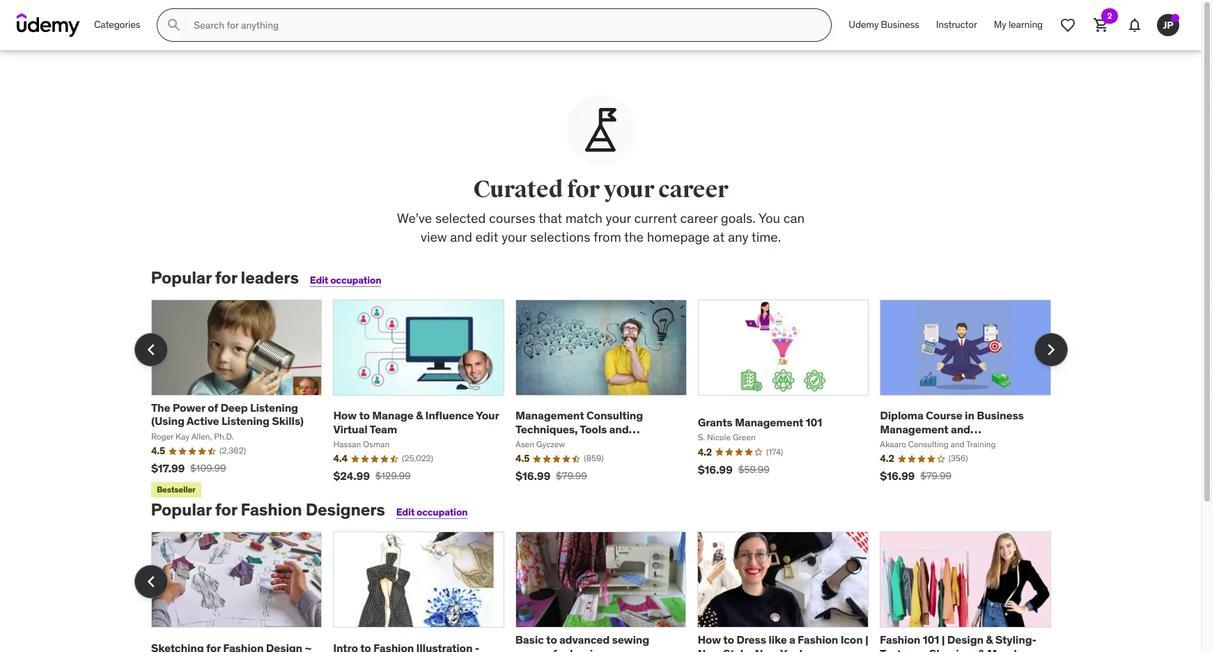 Task type: locate. For each thing, give the bounding box(es) containing it.
0 horizontal spatial new
[[698, 646, 721, 652]]

submit search image
[[166, 17, 183, 33]]

your up current
[[604, 175, 654, 204]]

for inside basic to advanced sewing course for beginners
[[553, 646, 568, 652]]

1 vertical spatial business
[[977, 409, 1024, 423]]

1 horizontal spatial to
[[546, 633, 557, 647]]

1 vertical spatial previous image
[[140, 571, 162, 593]]

101 inside fashion 101 | design & styling- textures, shaping, & more!
[[923, 633, 940, 647]]

1 horizontal spatial edit occupation button
[[396, 506, 468, 519]]

0 vertical spatial edit occupation
[[310, 274, 381, 287]]

edit right leaders
[[310, 274, 328, 287]]

tools
[[580, 422, 607, 436]]

and inside the curated for your career we've selected courses that match your current career goals. you can view and edit your selections from the homepage at any time.
[[450, 228, 473, 245]]

business
[[881, 18, 920, 31], [977, 409, 1024, 423]]

how left team
[[333, 409, 357, 423]]

1 horizontal spatial how
[[698, 633, 721, 647]]

edit right designers
[[396, 506, 415, 519]]

grants management 101 link
[[698, 415, 823, 429]]

listening
[[250, 401, 298, 415], [222, 414, 270, 428]]

0 vertical spatial edit
[[310, 274, 328, 287]]

for inside the curated for your career we've selected courses that match your current career goals. you can view and edit your selections from the homepage at any time.
[[567, 175, 600, 204]]

occupation for popular for fashion designers
[[417, 506, 468, 519]]

virtual
[[333, 422, 368, 436]]

listening right "deep" on the left bottom of page
[[250, 401, 298, 415]]

to inside basic to advanced sewing course for beginners
[[546, 633, 557, 647]]

styling-
[[996, 633, 1037, 647]]

new left you! at the right bottom
[[755, 646, 778, 652]]

occupation for popular for leaders
[[330, 274, 381, 287]]

career up current
[[659, 175, 729, 204]]

2 new from the left
[[755, 646, 778, 652]]

for
[[567, 175, 600, 204], [215, 267, 237, 289], [215, 499, 237, 521], [553, 646, 568, 652]]

1 carousel element from the top
[[134, 300, 1068, 501]]

popular for leaders
[[151, 267, 299, 289]]

to for manage
[[359, 409, 370, 423]]

1 vertical spatial edit
[[396, 506, 415, 519]]

2 horizontal spatial and
[[951, 422, 971, 436]]

1 horizontal spatial fashion
[[798, 633, 839, 647]]

your
[[476, 409, 499, 423]]

how inside how to dress like a fashion icon | new style, new you!
[[698, 633, 721, 647]]

popular
[[151, 267, 212, 289], [151, 499, 212, 521]]

occupation
[[330, 274, 381, 287], [417, 506, 468, 519]]

and
[[450, 228, 473, 245], [610, 422, 629, 436], [951, 422, 971, 436]]

management inside the diploma course in business management and entrepreneurship
[[880, 422, 949, 436]]

management consulting techniques, tools and frameworks
[[516, 409, 643, 449]]

at
[[713, 228, 725, 245]]

and inside management consulting techniques, tools and frameworks
[[610, 422, 629, 436]]

career
[[659, 175, 729, 204], [681, 210, 718, 227]]

carousel element containing basic to advanced sewing course for beginners
[[134, 532, 1051, 652]]

2 popular from the top
[[151, 499, 212, 521]]

fashion inside how to dress like a fashion icon | new style, new you!
[[798, 633, 839, 647]]

0 horizontal spatial and
[[450, 228, 473, 245]]

selected
[[436, 210, 486, 227]]

the power of deep listening (using active listening skills)
[[151, 401, 304, 428]]

match
[[566, 210, 603, 227]]

1 popular from the top
[[151, 267, 212, 289]]

| right icon
[[866, 633, 869, 647]]

to inside "how to manage & influence your virtual team"
[[359, 409, 370, 423]]

icon
[[841, 633, 863, 647]]

1 horizontal spatial 101
[[923, 633, 940, 647]]

edit
[[310, 274, 328, 287], [396, 506, 415, 519]]

career up the at
[[681, 210, 718, 227]]

2 carousel element from the top
[[134, 532, 1051, 652]]

my
[[994, 18, 1007, 31]]

course
[[516, 646, 551, 652]]

dress
[[737, 633, 767, 647]]

to inside how to dress like a fashion icon | new style, new you!
[[724, 633, 734, 647]]

2 horizontal spatial to
[[724, 633, 734, 647]]

management
[[516, 409, 584, 423], [735, 415, 804, 429], [880, 422, 949, 436]]

popular for popular for fashion designers
[[151, 499, 212, 521]]

next image
[[1040, 339, 1062, 361]]

101
[[806, 415, 823, 429], [923, 633, 940, 647]]

& right design in the right of the page
[[986, 633, 993, 647]]

1 horizontal spatial and
[[610, 422, 629, 436]]

wishlist image
[[1060, 17, 1077, 33]]

1 horizontal spatial new
[[755, 646, 778, 652]]

to right basic at the bottom left of page
[[546, 633, 557, 647]]

& right manage at the left bottom of page
[[416, 409, 423, 423]]

1 vertical spatial edit occupation button
[[396, 506, 468, 519]]

shaping,
[[930, 646, 976, 652]]

previous image
[[140, 339, 162, 361], [140, 571, 162, 593]]

how inside "how to manage & influence your virtual team"
[[333, 409, 357, 423]]

power
[[173, 401, 205, 415]]

0 horizontal spatial &
[[416, 409, 423, 423]]

1 vertical spatial carousel element
[[134, 532, 1051, 652]]

1 horizontal spatial business
[[977, 409, 1024, 423]]

the
[[151, 401, 170, 415]]

0 vertical spatial previous image
[[140, 339, 162, 361]]

1 horizontal spatial edit occupation
[[396, 506, 468, 519]]

like
[[769, 633, 787, 647]]

more!
[[988, 646, 1017, 652]]

edit occupation button
[[310, 274, 381, 287], [396, 506, 468, 519]]

0 horizontal spatial edit occupation
[[310, 274, 381, 287]]

&
[[416, 409, 423, 423], [986, 633, 993, 647], [978, 646, 985, 652]]

to for dress
[[724, 633, 734, 647]]

to
[[359, 409, 370, 423], [546, 633, 557, 647], [724, 633, 734, 647]]

1 vertical spatial your
[[606, 210, 631, 227]]

0 vertical spatial 101
[[806, 415, 823, 429]]

0 horizontal spatial |
[[866, 633, 869, 647]]

1 horizontal spatial edit
[[396, 506, 415, 519]]

2 previous image from the top
[[140, 571, 162, 593]]

0 vertical spatial occupation
[[330, 274, 381, 287]]

0 vertical spatial how
[[333, 409, 357, 423]]

grants
[[698, 415, 733, 429]]

to left dress
[[724, 633, 734, 647]]

fashion
[[241, 499, 302, 521], [798, 633, 839, 647], [880, 633, 921, 647]]

business right udemy
[[881, 18, 920, 31]]

textures,
[[880, 646, 927, 652]]

2 horizontal spatial fashion
[[880, 633, 921, 647]]

1 horizontal spatial occupation
[[417, 506, 468, 519]]

edit occupation
[[310, 274, 381, 287], [396, 506, 468, 519]]

designers
[[306, 499, 385, 521]]

1 vertical spatial 101
[[923, 633, 940, 647]]

|
[[866, 633, 869, 647], [942, 633, 945, 647]]

how left style,
[[698, 633, 721, 647]]

curated for your career we've selected courses that match your current career goals. you can view and edit your selections from the homepage at any time.
[[397, 175, 805, 245]]

new left style,
[[698, 646, 721, 652]]

the power of deep listening (using active listening skills) link
[[151, 401, 304, 428]]

1 previous image from the top
[[140, 339, 162, 361]]

udemy
[[849, 18, 879, 31]]

0 horizontal spatial business
[[881, 18, 920, 31]]

current
[[635, 210, 677, 227]]

1 horizontal spatial |
[[942, 633, 945, 647]]

0 horizontal spatial edit
[[310, 274, 328, 287]]

edit occupation button for popular for fashion designers
[[396, 506, 468, 519]]

my learning
[[994, 18, 1043, 31]]

your up from
[[606, 210, 631, 227]]

1 new from the left
[[698, 646, 721, 652]]

0 horizontal spatial how
[[333, 409, 357, 423]]

0 vertical spatial edit occupation button
[[310, 274, 381, 287]]

2 | from the left
[[942, 633, 945, 647]]

diploma course in business management and entrepreneurship link
[[880, 409, 1024, 449]]

2 link
[[1085, 8, 1119, 42]]

fashion 101 | design & styling- textures, shaping, & more! link
[[880, 633, 1037, 652]]

1 vertical spatial occupation
[[417, 506, 468, 519]]

0 horizontal spatial management
[[516, 409, 584, 423]]

new
[[698, 646, 721, 652], [755, 646, 778, 652]]

time.
[[752, 228, 781, 245]]

0 vertical spatial your
[[604, 175, 654, 204]]

0 horizontal spatial edit occupation button
[[310, 274, 381, 287]]

your down the courses
[[502, 228, 527, 245]]

carousel element containing the power of deep listening (using active listening skills)
[[134, 300, 1068, 501]]

your
[[604, 175, 654, 204], [606, 210, 631, 227], [502, 228, 527, 245]]

0 vertical spatial popular
[[151, 267, 212, 289]]

edit
[[476, 228, 499, 245]]

carousel element
[[134, 300, 1068, 501], [134, 532, 1051, 652]]

| left design in the right of the page
[[942, 633, 945, 647]]

how to manage & influence your virtual team
[[333, 409, 499, 436]]

you
[[759, 210, 781, 227]]

edit occupation for popular for leaders
[[310, 274, 381, 287]]

how
[[333, 409, 357, 423], [698, 633, 721, 647]]

1 vertical spatial edit occupation
[[396, 506, 468, 519]]

0 horizontal spatial occupation
[[330, 274, 381, 287]]

you have alerts image
[[1172, 14, 1180, 22]]

2 horizontal spatial management
[[880, 422, 949, 436]]

instructor
[[937, 18, 978, 31]]

| inside fashion 101 | design & styling- textures, shaping, & more!
[[942, 633, 945, 647]]

0 horizontal spatial to
[[359, 409, 370, 423]]

notifications image
[[1127, 17, 1144, 33]]

and inside the diploma course in business management and entrepreneurship
[[951, 422, 971, 436]]

1 vertical spatial popular
[[151, 499, 212, 521]]

1 | from the left
[[866, 633, 869, 647]]

0 vertical spatial carousel element
[[134, 300, 1068, 501]]

frameworks
[[516, 435, 580, 449]]

business right in
[[977, 409, 1024, 423]]

beginners
[[570, 646, 622, 652]]

to left manage at the left bottom of page
[[359, 409, 370, 423]]

edit for popular for fashion designers
[[396, 506, 415, 519]]

& left more!
[[978, 646, 985, 652]]

1 vertical spatial how
[[698, 633, 721, 647]]



Task type: describe. For each thing, give the bounding box(es) containing it.
edit occupation button for popular for leaders
[[310, 274, 381, 287]]

1 horizontal spatial management
[[735, 415, 804, 429]]

manage
[[372, 409, 414, 423]]

learning
[[1009, 18, 1043, 31]]

team
[[370, 422, 397, 436]]

we've
[[397, 210, 432, 227]]

1 horizontal spatial &
[[978, 646, 985, 652]]

how to manage & influence your virtual team link
[[333, 409, 499, 436]]

you!
[[780, 646, 803, 652]]

selections
[[530, 228, 591, 245]]

how to dress like a fashion icon | new style, new you!
[[698, 633, 869, 652]]

fashion inside fashion 101 | design & styling- textures, shaping, & more!
[[880, 633, 921, 647]]

business inside the diploma course in business management and entrepreneurship
[[977, 409, 1024, 423]]

homepage
[[647, 228, 710, 245]]

carousel element for popular for leaders
[[134, 300, 1068, 501]]

course
[[926, 409, 963, 423]]

management inside management consulting techniques, tools and frameworks
[[516, 409, 584, 423]]

consulting
[[587, 409, 643, 423]]

from
[[594, 228, 622, 245]]

in
[[965, 409, 975, 423]]

how for how to dress like a fashion icon | new style, new you!
[[698, 633, 721, 647]]

0 vertical spatial career
[[659, 175, 729, 204]]

how to dress like a fashion icon | new style, new you! link
[[698, 633, 869, 652]]

fashion 101 | design & styling- textures, shaping, & more!
[[880, 633, 1037, 652]]

categories button
[[86, 8, 149, 42]]

previous image for popular for fashion designers
[[140, 571, 162, 593]]

management consulting techniques, tools and frameworks link
[[516, 409, 643, 449]]

how for how to manage & influence your virtual team
[[333, 409, 357, 423]]

courses
[[489, 210, 536, 227]]

shopping cart with 2 items image
[[1093, 17, 1110, 33]]

active
[[187, 414, 219, 428]]

1 vertical spatial career
[[681, 210, 718, 227]]

advanced
[[560, 633, 610, 647]]

edit for popular for leaders
[[310, 274, 328, 287]]

0 horizontal spatial 101
[[806, 415, 823, 429]]

of
[[208, 401, 218, 415]]

for for fashion
[[215, 499, 237, 521]]

sewing
[[612, 633, 650, 647]]

basic to advanced sewing course for beginners link
[[516, 633, 650, 652]]

udemy business
[[849, 18, 920, 31]]

previous image for popular for leaders
[[140, 339, 162, 361]]

any
[[728, 228, 749, 245]]

curated
[[474, 175, 563, 204]]

2 horizontal spatial &
[[986, 633, 993, 647]]

style,
[[723, 646, 753, 652]]

jp
[[1164, 19, 1174, 31]]

categories
[[94, 18, 140, 31]]

basic to advanced sewing course for beginners
[[516, 633, 650, 652]]

listening right of
[[222, 414, 270, 428]]

for for leaders
[[215, 267, 237, 289]]

skills)
[[272, 414, 304, 428]]

0 vertical spatial business
[[881, 18, 920, 31]]

to for advanced
[[546, 633, 557, 647]]

Search for anything text field
[[191, 13, 815, 37]]

techniques,
[[516, 422, 578, 436]]

& inside "how to manage & influence your virtual team"
[[416, 409, 423, 423]]

popular for popular for leaders
[[151, 267, 212, 289]]

| inside how to dress like a fashion icon | new style, new you!
[[866, 633, 869, 647]]

(using
[[151, 414, 185, 428]]

carousel element for popular for fashion designers
[[134, 532, 1051, 652]]

can
[[784, 210, 805, 227]]

the
[[625, 228, 644, 245]]

2
[[1108, 10, 1113, 21]]

basic
[[516, 633, 544, 647]]

influence
[[425, 409, 474, 423]]

that
[[539, 210, 563, 227]]

design
[[948, 633, 984, 647]]

udemy business link
[[841, 8, 928, 42]]

jp link
[[1152, 8, 1185, 42]]

diploma
[[880, 409, 924, 423]]

udemy image
[[17, 13, 80, 37]]

instructor link
[[928, 8, 986, 42]]

grants management 101
[[698, 415, 823, 429]]

edit occupation for popular for fashion designers
[[396, 506, 468, 519]]

2 vertical spatial your
[[502, 228, 527, 245]]

a
[[790, 633, 796, 647]]

leaders
[[241, 267, 299, 289]]

popular for fashion designers
[[151, 499, 385, 521]]

my learning link
[[986, 8, 1052, 42]]

diploma course in business management and entrepreneurship
[[880, 409, 1024, 449]]

for for your
[[567, 175, 600, 204]]

entrepreneurship
[[880, 435, 972, 449]]

0 horizontal spatial fashion
[[241, 499, 302, 521]]

deep
[[220, 401, 248, 415]]

view
[[421, 228, 447, 245]]

goals.
[[721, 210, 756, 227]]



Task type: vqa. For each thing, say whether or not it's contained in the screenshot.
the any
yes



